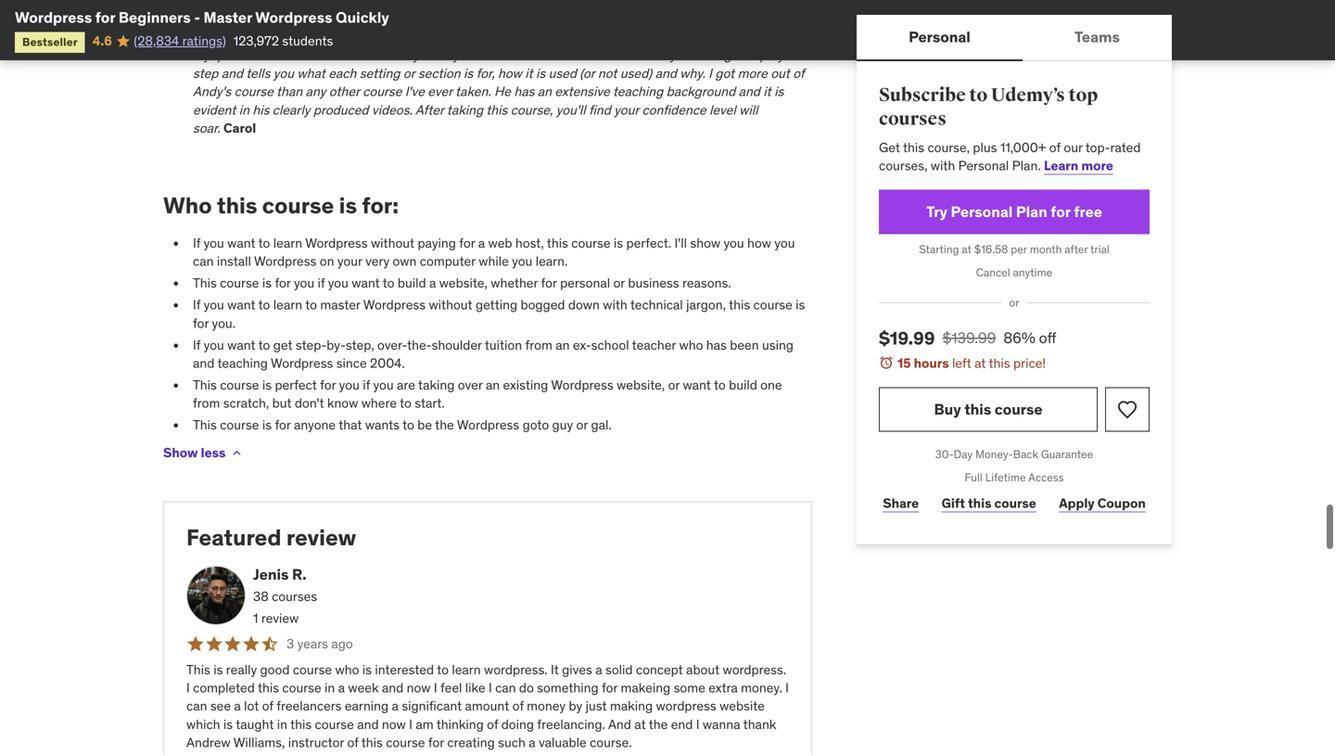 Task type: describe. For each thing, give the bounding box(es) containing it.
master
[[320, 297, 360, 313]]

years
[[297, 636, 328, 652]]

who
[[163, 192, 212, 219]]

for down learn.
[[541, 275, 557, 291]]

course up freelancers
[[282, 680, 322, 696]]

lot
[[244, 698, 259, 714]]

to down who this course is for:
[[258, 235, 270, 251]]

1
[[253, 610, 258, 627]]

a down the computer
[[429, 275, 436, 291]]

1 vertical spatial website,
[[617, 377, 665, 393]]

this down good
[[258, 680, 279, 696]]

a left web
[[478, 235, 485, 251]]

wishlist image
[[1117, 398, 1139, 421]]

-
[[194, 8, 200, 27]]

jenis r. 38 courses 1 review
[[253, 565, 317, 627]]

you up you. at left
[[204, 297, 224, 313]]

to left be
[[403, 417, 415, 433]]

course,
[[928, 139, 970, 156]]

of right instructor
[[347, 734, 359, 751]]

at inside 'this is really good course who is interested to learn wordpress. it gives a solid concept about wordpress. i completed this course in a week and now i feel like i can do something for makeing some extra money. i can see a lot of freelancers earning a significant amount of money by just making wordpress website which is taught in this course and now i am thinking of doing freelancing.  and at the end i wanna thank andrew williams, instructor of this course for creating such a valuable course.'
[[635, 716, 646, 733]]

amount
[[465, 698, 510, 714]]

course up scratch,
[[220, 377, 259, 393]]

course inside button
[[995, 400, 1043, 419]]

a right "such"
[[529, 734, 536, 751]]

course up personal
[[572, 235, 611, 251]]

wordpress up bestseller
[[15, 8, 92, 27]]

course up instructor
[[315, 716, 354, 733]]

plan
[[1017, 202, 1048, 221]]

for up get
[[275, 275, 291, 291]]

who inside if you want to learn wordpress without paying for a web host, this course is perfect.  i'll show you how you can install wordpress on your very own computer while you learn. this course is for you if you want to build a website, whether for personal or business reasons. if you want to learn to master wordpress without getting bogged down with technical jargon, this course is for you. if you want to get step-by-step, over-the-shoulder tuition from an ex-school teacher who has been using and teaching wordpress since 2004. this course is perfect for you if you are taking over an existing wordpress website, or want to build one from scratch, but don't know where to start. this course is for anyone that wants to be the wordpress goto guy or gal.
[[679, 337, 704, 353]]

you right how
[[775, 235, 795, 251]]

wanna
[[703, 716, 741, 733]]

1 vertical spatial at
[[975, 355, 986, 371]]

3 if from the top
[[193, 337, 201, 353]]

anytime
[[1014, 265, 1053, 279]]

instructor
[[288, 734, 344, 751]]

with inside if you want to learn wordpress without paying for a web host, this course is perfect.  i'll show you how you can install wordpress on your very own computer while you learn. this course is for you if you want to build a website, whether for personal or business reasons. if you want to learn to master wordpress without getting bogged down with technical jargon, this course is for you. if you want to get step-by-step, over-the-shoulder tuition from an ex-school teacher who has been using and teaching wordpress since 2004. this course is perfect for you if you are taking over an existing wordpress website, or want to build one from scratch, but don't know where to start. this course is for anyone that wants to be the wordpress goto guy or gal.
[[603, 297, 628, 313]]

i left feel
[[434, 680, 438, 696]]

of up doing
[[513, 698, 524, 714]]

wordpress down ex-
[[551, 377, 614, 393]]

featured
[[186, 524, 282, 551]]

to inside 'this is really good course who is interested to learn wordpress. it gives a solid concept about wordpress. i completed this course in a week and now i feel like i can do something for makeing some extra money. i can see a lot of freelancers earning a significant amount of money by just making wordpress website which is taught in this course and now i am thinking of doing freelancing.  and at the end i wanna thank andrew williams, instructor of this course for creating such a valuable course.'
[[437, 661, 449, 678]]

you up step-
[[294, 275, 315, 291]]

want up you. at left
[[227, 297, 256, 313]]

thinking
[[437, 716, 484, 733]]

course down am
[[386, 734, 425, 751]]

by
[[569, 698, 583, 714]]

a left week
[[338, 680, 345, 696]]

for down am
[[428, 734, 444, 751]]

0 horizontal spatial an
[[486, 377, 500, 393]]

step-
[[296, 337, 327, 353]]

wordpress
[[656, 698, 717, 714]]

1 vertical spatial in
[[277, 716, 288, 733]]

who inside 'this is really good course who is interested to learn wordpress. it gives a solid concept about wordpress. i completed this course in a week and now i feel like i can do something for makeing some extra money. i can see a lot of freelancers earning a significant amount of money by just making wordpress website which is taught in this course and now i am thinking of doing freelancing.  and at the end i wanna thank andrew williams, instructor of this course for creating such a valuable course.'
[[335, 661, 359, 678]]

i right money.
[[786, 680, 789, 696]]

how
[[748, 235, 772, 251]]

see
[[210, 698, 231, 714]]

back
[[1014, 447, 1039, 461]]

86%
[[1004, 328, 1036, 347]]

courses inside subscribe to udemy's top courses
[[879, 108, 947, 130]]

you up where
[[373, 377, 394, 393]]

whether
[[491, 275, 538, 291]]

a left solid
[[596, 661, 603, 678]]

shoulder
[[432, 337, 482, 353]]

want up teaching
[[227, 337, 256, 353]]

guy
[[552, 417, 573, 433]]

personal
[[560, 275, 610, 291]]

money
[[527, 698, 566, 714]]

1 wordpress. from the left
[[484, 661, 548, 678]]

i right end on the right
[[696, 716, 700, 733]]

0 vertical spatial from
[[526, 337, 553, 353]]

$16.58
[[975, 242, 1009, 256]]

1 if from the top
[[193, 235, 201, 251]]

123,972 students
[[234, 32, 333, 49]]

such
[[498, 734, 526, 751]]

gal.
[[591, 417, 612, 433]]

or left gal.
[[577, 417, 588, 433]]

for left free
[[1051, 202, 1071, 221]]

3 years ago
[[287, 636, 353, 652]]

over-
[[378, 337, 407, 353]]

personal inside get this course, plus 11,000+ of our top-rated courses, with personal plan.
[[959, 157, 1010, 174]]

this left price!
[[989, 355, 1011, 371]]

teams
[[1075, 27, 1121, 46]]

which
[[186, 716, 220, 733]]

step,
[[346, 337, 374, 353]]

to down are
[[400, 395, 412, 412]]

master
[[204, 8, 252, 27]]

you up know at the left bottom of the page
[[339, 377, 360, 393]]

carol
[[224, 120, 256, 136]]

gift
[[942, 495, 966, 512]]

our
[[1064, 139, 1083, 156]]

your
[[338, 253, 362, 269]]

and inside if you want to learn wordpress without paying for a web host, this course is perfect.  i'll show you how you can install wordpress on your very own computer while you learn. this course is for you if you want to build a website, whether for personal or business reasons. if you want to learn to master wordpress without getting bogged down with technical jargon, this course is for you. if you want to get step-by-step, over-the-shoulder tuition from an ex-school teacher who has been using and teaching wordpress since 2004. this course is perfect for you if you are taking over an existing wordpress website, or want to build one from scratch, but don't know where to start. this course is for anyone that wants to be the wordpress goto guy or gal.
[[193, 355, 215, 371]]

a right earning
[[392, 698, 399, 714]]

access
[[1029, 470, 1064, 484]]

to left master
[[305, 297, 317, 313]]

buy this course
[[935, 400, 1043, 419]]

money.
[[741, 680, 783, 696]]

making
[[610, 698, 653, 714]]

teaching
[[218, 355, 268, 371]]

or up 86%
[[1010, 296, 1020, 310]]

wordpress left on
[[254, 253, 317, 269]]

1 vertical spatial learn
[[273, 297, 303, 313]]

wants
[[365, 417, 400, 433]]

a left lot
[[234, 698, 241, 714]]

this down you. at left
[[193, 377, 217, 393]]

jenis rai image
[[186, 566, 246, 625]]

off
[[1040, 328, 1057, 347]]

share button
[[879, 485, 923, 522]]

i right like
[[489, 680, 492, 696]]

good
[[260, 661, 290, 678]]

of inside get this course, plus 11,000+ of our top-rated courses, with personal plan.
[[1050, 139, 1061, 156]]

you up master
[[328, 275, 349, 291]]

or right personal
[[614, 275, 625, 291]]

you left how
[[724, 235, 745, 251]]

1 vertical spatial now
[[382, 716, 406, 733]]

quickly
[[336, 8, 389, 27]]

for up the 4.6 at the left of page
[[95, 8, 115, 27]]

lifetime
[[986, 470, 1027, 484]]

featured review
[[186, 524, 356, 551]]

guarantee
[[1042, 447, 1094, 461]]

of down 'amount'
[[487, 716, 498, 733]]

host,
[[516, 235, 544, 251]]

for down but
[[275, 417, 291, 433]]

plus
[[973, 139, 998, 156]]

students
[[282, 32, 333, 49]]

30-
[[936, 447, 954, 461]]

1 vertical spatial can
[[495, 680, 516, 696]]

install
[[217, 253, 251, 269]]

0 vertical spatial learn
[[273, 235, 303, 251]]

try personal plan for free
[[927, 202, 1103, 221]]

concept
[[636, 661, 683, 678]]

per
[[1011, 242, 1028, 256]]

beginners
[[119, 8, 191, 27]]

while
[[479, 253, 509, 269]]

the inside 'this is really good course who is interested to learn wordpress. it gives a solid concept about wordpress. i completed this course in a week and now i feel like i can do something for makeing some extra money. i can see a lot of freelancers earning a significant amount of money by just making wordpress website which is taught in this course and now i am thinking of doing freelancing.  and at the end i wanna thank andrew williams, instructor of this course for creating such a valuable course.'
[[649, 716, 668, 733]]

get
[[273, 337, 293, 353]]

significant
[[402, 698, 462, 714]]

show
[[691, 235, 721, 251]]

creating
[[447, 734, 495, 751]]

this down earning
[[362, 734, 383, 751]]

very
[[366, 253, 390, 269]]

i left completed
[[186, 680, 190, 696]]

completed
[[193, 680, 255, 696]]

really
[[226, 661, 257, 678]]

apply
[[1060, 495, 1095, 512]]

alarm image
[[879, 355, 894, 370]]

rated
[[1111, 139, 1141, 156]]

the-
[[407, 337, 432, 353]]

i left am
[[409, 716, 413, 733]]

web
[[488, 235, 513, 251]]

15
[[898, 355, 911, 371]]

this inside get this course, plus 11,000+ of our top-rated courses, with personal plan.
[[904, 139, 925, 156]]

end
[[671, 716, 693, 733]]

hours
[[914, 355, 950, 371]]

to down has
[[714, 377, 726, 393]]

0 horizontal spatial without
[[371, 235, 415, 251]]

want down has
[[683, 377, 711, 393]]

1 vertical spatial and
[[382, 680, 404, 696]]

15 hours left at this price!
[[898, 355, 1046, 371]]

$19.99 $139.99 86% off
[[879, 327, 1057, 349]]

it
[[551, 661, 559, 678]]

learn inside 'this is really good course who is interested to learn wordpress. it gives a solid concept about wordpress. i completed this course in a week and now i feel like i can do something for makeing some extra money. i can see a lot of freelancers earning a significant amount of money by just making wordpress website which is taught in this course and now i am thinking of doing freelancing.  and at the end i wanna thank andrew williams, instructor of this course for creating such a valuable course.'
[[452, 661, 481, 678]]

trial
[[1091, 242, 1110, 256]]



Task type: vqa. For each thing, say whether or not it's contained in the screenshot.
R.
yes



Task type: locate. For each thing, give the bounding box(es) containing it.
feel
[[441, 680, 462, 696]]

try
[[927, 202, 948, 221]]

2 wordpress. from the left
[[723, 661, 787, 678]]

0 vertical spatial in
[[325, 680, 335, 696]]

1 horizontal spatial wordpress.
[[723, 661, 787, 678]]

this up completed
[[186, 661, 210, 678]]

0 vertical spatial website,
[[439, 275, 488, 291]]

this
[[193, 275, 217, 291], [193, 377, 217, 393], [193, 417, 217, 433], [186, 661, 210, 678]]

1 vertical spatial build
[[729, 377, 758, 393]]

wordpress up over-
[[363, 297, 426, 313]]

gives
[[562, 661, 593, 678]]

0 horizontal spatial who
[[335, 661, 359, 678]]

courses down subscribe
[[879, 108, 947, 130]]

taking
[[418, 377, 455, 393]]

course up on
[[262, 192, 334, 219]]

can
[[193, 253, 214, 269], [495, 680, 516, 696], [186, 698, 207, 714]]

day
[[954, 447, 973, 461]]

1 horizontal spatial without
[[429, 297, 473, 313]]

the right be
[[435, 417, 454, 433]]

0 horizontal spatial in
[[277, 716, 288, 733]]

you
[[204, 235, 224, 251], [724, 235, 745, 251], [775, 235, 795, 251], [512, 253, 533, 269], [294, 275, 315, 291], [328, 275, 349, 291], [204, 297, 224, 313], [204, 337, 224, 353], [339, 377, 360, 393], [373, 377, 394, 393]]

or down teacher
[[668, 377, 680, 393]]

if you want to learn wordpress without paying for a web host, this course is perfect.  i'll show you how you can install wordpress on your very own computer while you learn. this course is for you if you want to build a website, whether for personal or business reasons. if you want to learn to master wordpress without getting bogged down with technical jargon, this course is for you. if you want to get step-by-step, over-the-shoulder tuition from an ex-school teacher who has been using and teaching wordpress since 2004. this course is perfect for you if you are taking over an existing wordpress website, or want to build one from scratch, but don't know where to start. this course is for anyone that wants to be the wordpress goto guy or gal.
[[193, 235, 806, 433]]

of right lot
[[262, 698, 274, 714]]

this inside 'this is really good course who is interested to learn wordpress. it gives a solid concept about wordpress. i completed this course in a week and now i feel like i can do something for makeing some extra money. i can see a lot of freelancers earning a significant amount of money by just making wordpress website which is taught in this course and now i am thinking of doing freelancing.  and at the end i wanna thank andrew williams, instructor of this course for creating such a valuable course.'
[[186, 661, 210, 678]]

with down course, on the top right of the page
[[931, 157, 956, 174]]

course down install at the top left
[[220, 275, 259, 291]]

one
[[761, 377, 783, 393]]

tab list
[[857, 15, 1173, 61]]

money-
[[976, 447, 1014, 461]]

at inside "starting at $16.58 per month after trial cancel anytime"
[[962, 242, 972, 256]]

wordpress up on
[[305, 235, 368, 251]]

2 horizontal spatial and
[[382, 680, 404, 696]]

0 horizontal spatial courses
[[272, 588, 317, 605]]

jenis
[[253, 565, 289, 584]]

this right "buy"
[[965, 400, 992, 419]]

3
[[287, 636, 294, 652]]

course down scratch,
[[220, 417, 259, 433]]

1 horizontal spatial who
[[679, 337, 704, 353]]

review up the r. on the bottom of page
[[287, 524, 356, 551]]

but
[[272, 395, 292, 412]]

to up feel
[[437, 661, 449, 678]]

this inside button
[[965, 400, 992, 419]]

to up teaching
[[258, 297, 270, 313]]

0 vertical spatial review
[[287, 524, 356, 551]]

with inside get this course, plus 11,000+ of our top-rated courses, with personal plan.
[[931, 157, 956, 174]]

4.6
[[93, 32, 112, 49]]

0 horizontal spatial from
[[193, 395, 220, 412]]

show less
[[163, 444, 226, 461]]

starting
[[919, 242, 960, 256]]

want down very
[[352, 275, 380, 291]]

0 horizontal spatial the
[[435, 417, 454, 433]]

0 vertical spatial build
[[398, 275, 426, 291]]

0 vertical spatial the
[[435, 417, 454, 433]]

2 vertical spatial can
[[186, 698, 207, 714]]

course up back
[[995, 400, 1043, 419]]

courses down the r. on the bottom of page
[[272, 588, 317, 605]]

$19.99
[[879, 327, 935, 349]]

been
[[730, 337, 759, 353]]

existing
[[503, 377, 549, 393]]

earning
[[345, 698, 389, 714]]

show less button
[[163, 434, 244, 472]]

try personal plan for free link
[[879, 190, 1150, 234]]

personal up subscribe
[[909, 27, 971, 46]]

2 horizontal spatial at
[[975, 355, 986, 371]]

buy
[[935, 400, 962, 419]]

0 horizontal spatial wordpress.
[[484, 661, 548, 678]]

jargon,
[[687, 297, 726, 313]]

0 vertical spatial who
[[679, 337, 704, 353]]

williams,
[[234, 734, 285, 751]]

this up learn.
[[547, 235, 569, 251]]

andrew
[[186, 734, 231, 751]]

personal down plus
[[959, 157, 1010, 174]]

price!
[[1014, 355, 1046, 371]]

2 vertical spatial at
[[635, 716, 646, 733]]

are
[[397, 377, 416, 393]]

1 horizontal spatial if
[[363, 377, 370, 393]]

down
[[569, 297, 600, 313]]

tab list containing personal
[[857, 15, 1173, 61]]

38
[[253, 588, 269, 605]]

1 vertical spatial if
[[363, 377, 370, 393]]

r.
[[292, 565, 307, 584]]

subscribe to udemy's top courses
[[879, 84, 1099, 130]]

free
[[1075, 202, 1103, 221]]

review inside 'jenis r. 38 courses 1 review'
[[261, 610, 299, 627]]

0 vertical spatial can
[[193, 253, 214, 269]]

2 vertical spatial if
[[193, 337, 201, 353]]

1 vertical spatial from
[[193, 395, 220, 412]]

personal button
[[857, 15, 1023, 59]]

30-day money-back guarantee full lifetime access
[[936, 447, 1094, 484]]

wordpress down step-
[[271, 355, 333, 371]]

has
[[707, 337, 727, 353]]

1 horizontal spatial and
[[357, 716, 379, 733]]

this right the who
[[217, 192, 257, 219]]

course up using in the right top of the page
[[754, 297, 793, 313]]

review right 1
[[261, 610, 299, 627]]

1 horizontal spatial website,
[[617, 377, 665, 393]]

0 horizontal spatial build
[[398, 275, 426, 291]]

0 horizontal spatial website,
[[439, 275, 488, 291]]

share
[[883, 495, 919, 512]]

1 vertical spatial courses
[[272, 588, 317, 605]]

thank
[[744, 716, 777, 733]]

learn up like
[[452, 661, 481, 678]]

school
[[591, 337, 629, 353]]

if down on
[[318, 275, 325, 291]]

xsmall image
[[229, 446, 244, 460]]

coupon
[[1098, 495, 1146, 512]]

2 vertical spatial learn
[[452, 661, 481, 678]]

to left "udemy's"
[[970, 84, 988, 107]]

of
[[1050, 139, 1061, 156], [262, 698, 274, 714], [513, 698, 524, 714], [487, 716, 498, 733], [347, 734, 359, 751]]

the inside if you want to learn wordpress without paying for a web host, this course is perfect.  i'll show you how you can install wordpress on your very own computer while you learn. this course is for you if you want to build a website, whether for personal or business reasons. if you want to learn to master wordpress without getting bogged down with technical jargon, this course is for you. if you want to get step-by-step, over-the-shoulder tuition from an ex-school teacher who has been using and teaching wordpress since 2004. this course is perfect for you if you are taking over an existing wordpress website, or want to build one from scratch, but don't know where to start. this course is for anyone that wants to be the wordpress goto guy or gal.
[[435, 417, 454, 433]]

wordpress up 123,972 students
[[255, 8, 333, 27]]

1 vertical spatial an
[[486, 377, 500, 393]]

at down the making
[[635, 716, 646, 733]]

without up shoulder
[[429, 297, 473, 313]]

you down you. at left
[[204, 337, 224, 353]]

1 horizontal spatial from
[[526, 337, 553, 353]]

to left get
[[258, 337, 270, 353]]

0 horizontal spatial at
[[635, 716, 646, 733]]

review
[[287, 524, 356, 551], [261, 610, 299, 627]]

left
[[953, 355, 972, 371]]

0 horizontal spatial and
[[193, 355, 215, 371]]

you.
[[212, 315, 236, 331]]

website, down the computer
[[439, 275, 488, 291]]

0 vertical spatial if
[[318, 275, 325, 291]]

0 vertical spatial with
[[931, 157, 956, 174]]

with
[[931, 157, 956, 174], [603, 297, 628, 313]]

this up courses,
[[904, 139, 925, 156]]

and left teaching
[[193, 355, 215, 371]]

0 horizontal spatial with
[[603, 297, 628, 313]]

0 vertical spatial at
[[962, 242, 972, 256]]

an left ex-
[[556, 337, 570, 353]]

1 horizontal spatial the
[[649, 716, 668, 733]]

0 horizontal spatial now
[[382, 716, 406, 733]]

you up install at the top left
[[204, 235, 224, 251]]

1 vertical spatial who
[[335, 661, 359, 678]]

1 horizontal spatial an
[[556, 337, 570, 353]]

who up week
[[335, 661, 359, 678]]

can inside if you want to learn wordpress without paying for a web host, this course is perfect.  i'll show you how you can install wordpress on your very own computer while you learn. this course is for you if you want to build a website, whether for personal or business reasons. if you want to learn to master wordpress without getting bogged down with technical jargon, this course is for you. if you want to get step-by-step, over-the-shoulder tuition from an ex-school teacher who has been using and teaching wordpress since 2004. this course is perfect for you if you are taking over an existing wordpress website, or want to build one from scratch, but don't know where to start. this course is for anyone that wants to be the wordpress goto guy or gal.
[[193, 253, 214, 269]]

this right jargon,
[[729, 297, 751, 313]]

for down solid
[[602, 680, 618, 696]]

2 vertical spatial personal
[[951, 202, 1013, 221]]

since
[[336, 355, 367, 371]]

course down years
[[293, 661, 332, 678]]

build left the one
[[729, 377, 758, 393]]

1 vertical spatial review
[[261, 610, 299, 627]]

with right down
[[603, 297, 628, 313]]

wordpress down over
[[457, 417, 520, 433]]

reasons.
[[683, 275, 732, 291]]

perfect.
[[627, 235, 672, 251]]

for left you. at left
[[193, 315, 209, 331]]

an right over
[[486, 377, 500, 393]]

0 vertical spatial an
[[556, 337, 570, 353]]

this up show less button
[[193, 417, 217, 433]]

1 vertical spatial with
[[603, 297, 628, 313]]

now up significant
[[407, 680, 431, 696]]

teacher
[[632, 337, 676, 353]]

learn more
[[1045, 157, 1114, 174]]

some
[[674, 680, 706, 696]]

without up the own at the left top of the page
[[371, 235, 415, 251]]

build
[[398, 275, 426, 291], [729, 377, 758, 393]]

1 horizontal spatial courses
[[879, 108, 947, 130]]

is
[[339, 192, 357, 219], [614, 235, 623, 251], [262, 275, 272, 291], [796, 297, 806, 313], [262, 377, 272, 393], [262, 417, 272, 433], [214, 661, 223, 678], [363, 661, 372, 678], [223, 716, 233, 733]]

top
[[1069, 84, 1099, 107]]

makeing
[[621, 680, 671, 696]]

0 vertical spatial and
[[193, 355, 215, 371]]

0 vertical spatial without
[[371, 235, 415, 251]]

1 horizontal spatial build
[[729, 377, 758, 393]]

1 vertical spatial without
[[429, 297, 473, 313]]

can left install at the top left
[[193, 253, 214, 269]]

personal inside button
[[909, 27, 971, 46]]

apply coupon button
[[1056, 485, 1150, 522]]

to down very
[[383, 275, 395, 291]]

0 vertical spatial courses
[[879, 108, 947, 130]]

of left our
[[1050, 139, 1061, 156]]

for up the computer
[[459, 235, 475, 251]]

to inside subscribe to udemy's top courses
[[970, 84, 988, 107]]

0 vertical spatial personal
[[909, 27, 971, 46]]

computer
[[420, 253, 476, 269]]

learn.
[[536, 253, 568, 269]]

you down host,
[[512, 253, 533, 269]]

0 horizontal spatial if
[[318, 275, 325, 291]]

courses inside 'jenis r. 38 courses 1 review'
[[272, 588, 317, 605]]

1 horizontal spatial in
[[325, 680, 335, 696]]

1 vertical spatial the
[[649, 716, 668, 733]]

0 vertical spatial now
[[407, 680, 431, 696]]

1 horizontal spatial now
[[407, 680, 431, 696]]

personal up $16.58
[[951, 202, 1013, 221]]

know
[[327, 395, 358, 412]]

wordpress
[[15, 8, 92, 27], [255, 8, 333, 27], [305, 235, 368, 251], [254, 253, 317, 269], [363, 297, 426, 313], [271, 355, 333, 371], [551, 377, 614, 393], [457, 417, 520, 433]]

course down the lifetime
[[995, 495, 1037, 512]]

2 if from the top
[[193, 297, 201, 313]]

learn
[[273, 235, 303, 251], [273, 297, 303, 313], [452, 661, 481, 678]]

doing
[[502, 716, 534, 733]]

1 horizontal spatial with
[[931, 157, 956, 174]]

the left end on the right
[[649, 716, 668, 733]]

i'll
[[675, 235, 687, 251]]

for up know at the left bottom of the page
[[320, 377, 336, 393]]

who
[[679, 337, 704, 353], [335, 661, 359, 678]]

this down install at the top left
[[193, 275, 217, 291]]

apply coupon
[[1060, 495, 1146, 512]]

2 vertical spatial and
[[357, 716, 379, 733]]

courses,
[[879, 157, 928, 174]]

wordpress. up money.
[[723, 661, 787, 678]]

freelancing.
[[537, 716, 606, 733]]

if
[[193, 235, 201, 251], [193, 297, 201, 313], [193, 337, 201, 353]]

after
[[1065, 242, 1089, 256]]

am
[[416, 716, 434, 733]]

wordpress. up do
[[484, 661, 548, 678]]

business
[[628, 275, 680, 291]]

1 vertical spatial if
[[193, 297, 201, 313]]

0 vertical spatial if
[[193, 235, 201, 251]]

1 horizontal spatial at
[[962, 242, 972, 256]]

plan.
[[1013, 157, 1041, 174]]

want up install at the top left
[[227, 235, 256, 251]]

more
[[1082, 157, 1114, 174]]

this
[[904, 139, 925, 156], [217, 192, 257, 219], [547, 235, 569, 251], [729, 297, 751, 313], [989, 355, 1011, 371], [965, 400, 992, 419], [968, 495, 992, 512], [258, 680, 279, 696], [290, 716, 312, 733], [362, 734, 383, 751]]

this right gift
[[968, 495, 992, 512]]

that
[[339, 417, 362, 433]]

this down freelancers
[[290, 716, 312, 733]]

udemy's
[[992, 84, 1066, 107]]

from left scratch,
[[193, 395, 220, 412]]

1 vertical spatial personal
[[959, 157, 1010, 174]]

over
[[458, 377, 483, 393]]



